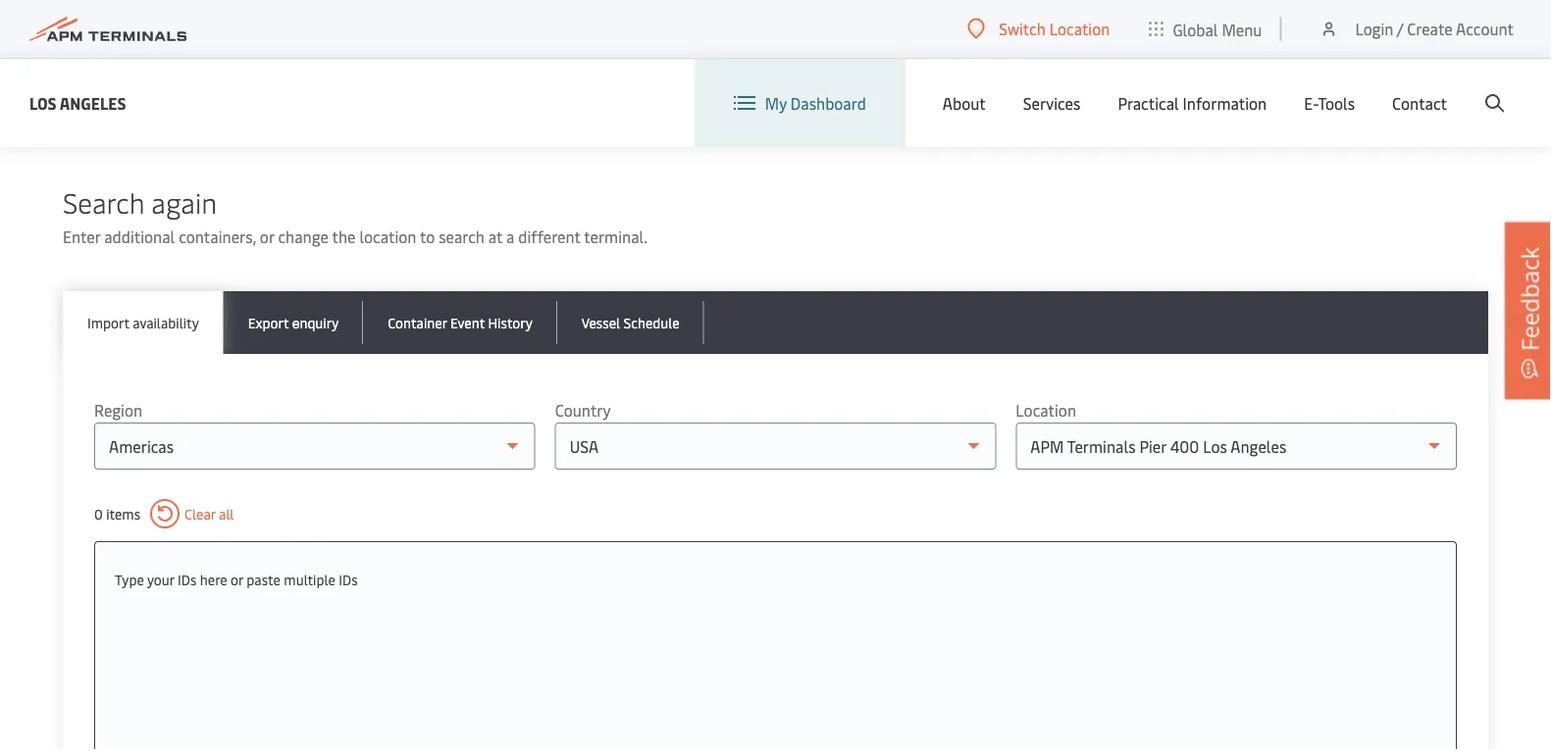 Task type: vqa. For each thing, say whether or not it's contained in the screenshot.
That
no



Task type: describe. For each thing, give the bounding box(es) containing it.
information
[[1183, 92, 1267, 114]]

los
[[29, 92, 57, 113]]

feedback
[[1513, 247, 1545, 351]]

0 items
[[94, 505, 140, 523]]

еnquiry
[[292, 313, 339, 332]]

or inside due care has been taken to ensure container and vessel information is as accurate as possible. apm terminals does not however assume any liability for the correctness or completeness of the information provided.
[[1287, 47, 1301, 68]]

global
[[1173, 18, 1218, 39]]

due
[[112, 47, 139, 68]]

items
[[106, 505, 140, 523]]

and
[[426, 47, 452, 68]]

provided.
[[227, 71, 291, 92]]

vessel
[[456, 47, 499, 68]]

/
[[1397, 18, 1403, 39]]

import availability
[[87, 313, 199, 332]]

container
[[356, 47, 422, 68]]

e-tools
[[1304, 92, 1355, 114]]

my dashboard button
[[734, 59, 866, 147]]

terminal.
[[584, 226, 647, 247]]

menu
[[1222, 18, 1262, 39]]

again
[[151, 183, 217, 220]]

0 horizontal spatial or
[[231, 570, 243, 589]]

however
[[946, 47, 1005, 68]]

location inside button
[[1049, 18, 1110, 39]]

different
[[518, 226, 580, 247]]

login / create account
[[1355, 18, 1514, 39]]

apm
[[772, 47, 805, 68]]

2 horizontal spatial the
[[1174, 47, 1197, 68]]

create
[[1407, 18, 1453, 39]]

any
[[1066, 47, 1091, 68]]

been
[[205, 47, 239, 68]]

practical
[[1118, 92, 1179, 114]]

services
[[1023, 92, 1081, 114]]

country
[[555, 400, 611, 421]]

completeness
[[1305, 47, 1403, 68]]

type
[[115, 570, 144, 589]]

search
[[63, 183, 144, 220]]

export еnquiry button
[[223, 291, 363, 354]]

e-tools button
[[1304, 59, 1355, 147]]

tab list containing import availability
[[63, 291, 1488, 354]]

container
[[388, 313, 447, 332]]

the inside search again enter additional containers, or change the location to search at a different terminal.
[[332, 226, 356, 247]]

about button
[[943, 59, 986, 147]]

2 ids from the left
[[339, 570, 358, 589]]

contact button
[[1392, 59, 1447, 147]]

search
[[439, 226, 485, 247]]

schedule
[[623, 313, 680, 332]]

global menu
[[1173, 18, 1262, 39]]

location
[[359, 226, 416, 247]]

global menu button
[[1130, 0, 1282, 58]]

to inside due care has been taken to ensure container and vessel information is as accurate as possible. apm terminals does not however assume any liability for the correctness or completeness of the information provided.
[[286, 47, 301, 68]]

care
[[143, 47, 173, 68]]

assume
[[1009, 47, 1062, 68]]

0 vertical spatial information
[[503, 47, 586, 68]]

or inside search again enter additional containers, or change the location to search at a different terminal.
[[260, 226, 274, 247]]

angeles
[[60, 92, 126, 113]]

contact
[[1392, 92, 1447, 114]]

feedback button
[[1505, 223, 1551, 399]]

services button
[[1023, 59, 1081, 147]]

not
[[918, 47, 942, 68]]

is
[[590, 47, 601, 68]]

0 horizontal spatial the
[[112, 71, 135, 92]]



Task type: locate. For each thing, give the bounding box(es) containing it.
0 horizontal spatial ids
[[178, 570, 197, 589]]

import availability button
[[63, 291, 223, 354]]

to right taken
[[286, 47, 301, 68]]

import
[[87, 313, 129, 332]]

0 vertical spatial to
[[286, 47, 301, 68]]

as right is
[[605, 47, 620, 68]]

1 horizontal spatial ids
[[339, 570, 358, 589]]

account
[[1456, 18, 1514, 39]]

1 ids from the left
[[178, 570, 197, 589]]

2 horizontal spatial or
[[1287, 47, 1301, 68]]

switch
[[999, 18, 1046, 39]]

switch location button
[[968, 18, 1110, 39]]

to inside search again enter additional containers, or change the location to search at a different terminal.
[[420, 226, 435, 247]]

a
[[506, 226, 514, 247]]

vessel schedule
[[582, 313, 680, 332]]

my dashboard
[[765, 92, 866, 114]]

due care has been taken to ensure container and vessel information is as accurate as possible. apm terminals does not however assume any liability for the correctness or completeness of the information provided.
[[112, 47, 1422, 92]]

clear all
[[185, 505, 234, 523]]

about
[[943, 92, 986, 114]]

the
[[1174, 47, 1197, 68], [112, 71, 135, 92], [332, 226, 356, 247]]

enter
[[63, 226, 100, 247]]

region
[[94, 400, 142, 421]]

accurate
[[624, 47, 684, 68]]

0 horizontal spatial as
[[605, 47, 620, 68]]

0 horizontal spatial to
[[286, 47, 301, 68]]

tools
[[1318, 92, 1355, 114]]

0 horizontal spatial information
[[139, 71, 223, 92]]

practical information
[[1118, 92, 1267, 114]]

vessel schedule button
[[557, 291, 704, 354]]

1 horizontal spatial or
[[260, 226, 274, 247]]

additional
[[104, 226, 175, 247]]

clear all button
[[150, 499, 234, 529]]

the right change
[[332, 226, 356, 247]]

container event history
[[388, 313, 533, 332]]

to left search
[[420, 226, 435, 247]]

1 horizontal spatial to
[[420, 226, 435, 247]]

containers,
[[179, 226, 256, 247]]

information left is
[[503, 47, 586, 68]]

change
[[278, 226, 329, 247]]

all
[[219, 505, 234, 523]]

switch location
[[999, 18, 1110, 39]]

1 horizontal spatial information
[[503, 47, 586, 68]]

at
[[488, 226, 503, 247]]

to
[[286, 47, 301, 68], [420, 226, 435, 247]]

container event history button
[[363, 291, 557, 354]]

information down has
[[139, 71, 223, 92]]

terminals
[[809, 47, 877, 68]]

practical information button
[[1118, 59, 1267, 147]]

1 vertical spatial location
[[1016, 400, 1076, 421]]

0 vertical spatial or
[[1287, 47, 1301, 68]]

dashboard
[[791, 92, 866, 114]]

0
[[94, 505, 103, 523]]

clear
[[185, 505, 216, 523]]

1 vertical spatial to
[[420, 226, 435, 247]]

information
[[503, 47, 586, 68], [139, 71, 223, 92]]

the down due
[[112, 71, 135, 92]]

of
[[1407, 47, 1422, 68]]

los angeles link
[[29, 91, 126, 115]]

login
[[1355, 18, 1394, 39]]

or right here on the left bottom of the page
[[231, 570, 243, 589]]

1 horizontal spatial the
[[332, 226, 356, 247]]

2 as from the left
[[688, 47, 704, 68]]

1 vertical spatial the
[[112, 71, 135, 92]]

ids right multiple
[[339, 570, 358, 589]]

liability
[[1095, 47, 1146, 68]]

export
[[248, 313, 289, 332]]

history
[[488, 313, 533, 332]]

as right accurate
[[688, 47, 704, 68]]

correctness
[[1201, 47, 1283, 68]]

vessel
[[582, 313, 620, 332]]

login / create account link
[[1319, 0, 1514, 58]]

export еnquiry
[[248, 313, 339, 332]]

1 vertical spatial or
[[260, 226, 274, 247]]

tab list
[[63, 291, 1488, 354]]

event
[[450, 313, 485, 332]]

ids right your
[[178, 570, 197, 589]]

here
[[200, 570, 227, 589]]

1 horizontal spatial as
[[688, 47, 704, 68]]

or left change
[[260, 226, 274, 247]]

paste
[[247, 570, 281, 589]]

multiple
[[284, 570, 335, 589]]

1 as from the left
[[605, 47, 620, 68]]

ensure
[[305, 47, 352, 68]]

ids
[[178, 570, 197, 589], [339, 570, 358, 589]]

availability
[[133, 313, 199, 332]]

None text field
[[115, 562, 1436, 597]]

location
[[1049, 18, 1110, 39], [1016, 400, 1076, 421]]

your
[[147, 570, 174, 589]]

my
[[765, 92, 787, 114]]

type your ids here or paste multiple ids
[[115, 570, 358, 589]]

2 vertical spatial or
[[231, 570, 243, 589]]

or right the "correctness"
[[1287, 47, 1301, 68]]

for
[[1150, 47, 1170, 68]]

does
[[881, 47, 914, 68]]

has
[[177, 47, 201, 68]]

search again enter additional containers, or change the location to search at a different terminal.
[[63, 183, 647, 247]]

or
[[1287, 47, 1301, 68], [260, 226, 274, 247], [231, 570, 243, 589]]

e-
[[1304, 92, 1318, 114]]

1 vertical spatial information
[[139, 71, 223, 92]]

0 vertical spatial the
[[1174, 47, 1197, 68]]

2 vertical spatial the
[[332, 226, 356, 247]]

the right for
[[1174, 47, 1197, 68]]

possible.
[[708, 47, 768, 68]]

0 vertical spatial location
[[1049, 18, 1110, 39]]

taken
[[243, 47, 282, 68]]

los angeles
[[29, 92, 126, 113]]



